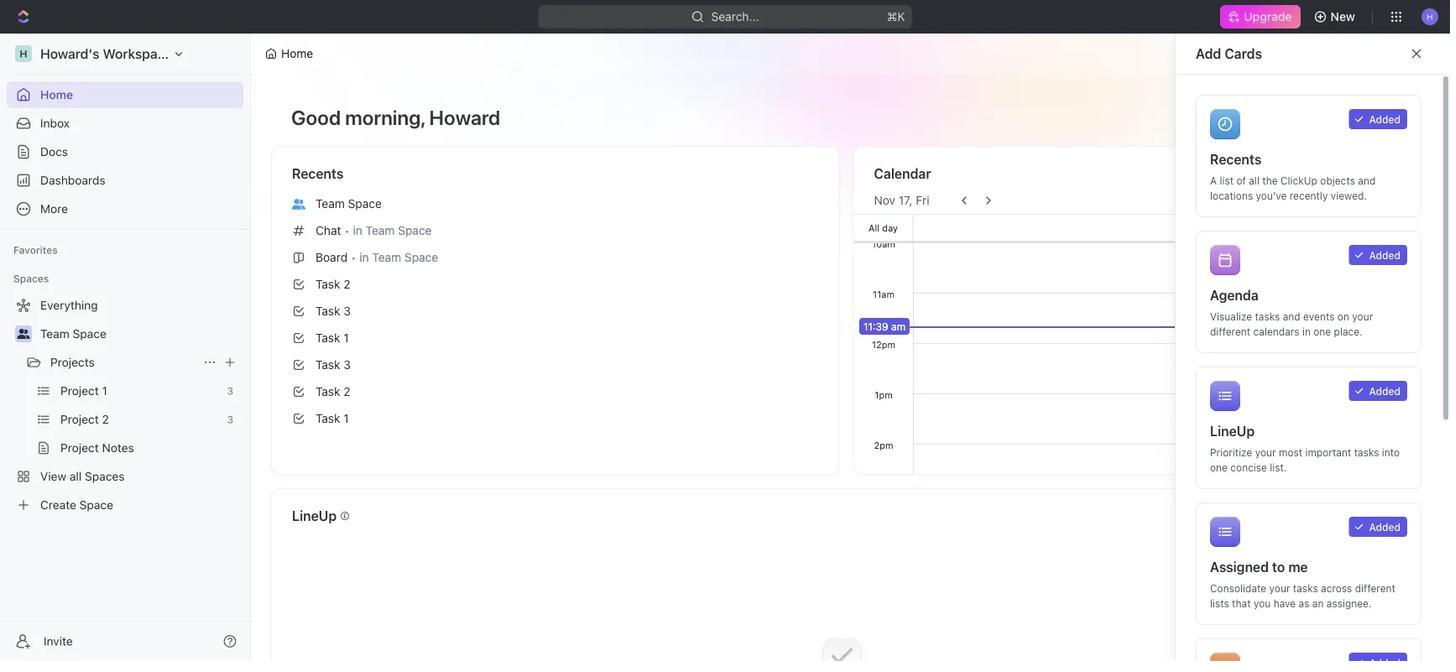 Task type: describe. For each thing, give the bounding box(es) containing it.
2 for ‎task 2
[[344, 385, 351, 399]]

clickup
[[1281, 175, 1318, 186]]

in for board
[[360, 251, 369, 264]]

most
[[1279, 447, 1303, 458]]

to
[[1273, 560, 1286, 576]]

across
[[1322, 583, 1353, 594]]

the
[[1263, 175, 1278, 186]]

me
[[1289, 560, 1309, 576]]

‎task 1
[[316, 412, 349, 426]]

1 for task 1
[[344, 331, 349, 345]]

added button for agenda
[[1350, 245, 1408, 265]]

⌘k
[[887, 10, 906, 24]]

day
[[883, 222, 898, 233]]

edit
[[1228, 47, 1249, 60]]

added button for lineup
[[1350, 381, 1408, 401]]

good morning, howard
[[291, 106, 501, 129]]

consolidate
[[1211, 583, 1267, 594]]

on
[[1338, 311, 1350, 322]]

space up board • in team space
[[398, 224, 432, 238]]

recents for recents a list of all the clickup objects and locations you've recently viewed.
[[1211, 152, 1262, 167]]

have
[[1274, 598, 1296, 610]]

you
[[1254, 598, 1271, 610]]

all inside tree
[[70, 470, 82, 484]]

chat
[[316, 224, 341, 238]]

add
[[1196, 46, 1222, 62]]

assigned to me image
[[1211, 517, 1241, 547]]

notes
[[102, 441, 134, 455]]

assigned to me consolidate your tasks across different lists that you have as an assignee.
[[1211, 560, 1396, 610]]

docs link
[[7, 139, 243, 165]]

task 1 link
[[285, 325, 826, 352]]

lineup for lineup
[[292, 508, 337, 524]]

invite
[[44, 635, 73, 649]]

1 for project 1
[[102, 384, 107, 398]]

today
[[1312, 195, 1341, 207]]

more button
[[7, 196, 243, 222]]

search...
[[712, 10, 759, 24]]

team down chat • in team space
[[372, 251, 401, 264]]

concise
[[1231, 462, 1268, 474]]

assignee.
[[1327, 598, 1372, 610]]

project 2 link
[[60, 406, 220, 433]]

project for project notes
[[60, 441, 99, 455]]

view all spaces link
[[7, 463, 240, 490]]

board
[[316, 251, 348, 264]]

board • in team space
[[316, 251, 438, 264]]

and inside recents a list of all the clickup objects and locations you've recently viewed.
[[1359, 175, 1376, 186]]

create space link
[[7, 492, 240, 519]]

0 horizontal spatial spaces
[[13, 273, 49, 285]]

added for lineup
[[1370, 385, 1401, 397]]

inbox
[[40, 116, 70, 130]]

list
[[1220, 175, 1234, 186]]

lists
[[1211, 598, 1230, 610]]

spaces inside tree
[[85, 470, 125, 484]]

project 1
[[60, 384, 107, 398]]

prioritize
[[1211, 447, 1253, 458]]

assigned
[[1211, 560, 1269, 576]]

home link
[[7, 81, 243, 108]]

project 2
[[60, 413, 109, 427]]

into
[[1383, 447, 1401, 458]]

workspace
[[103, 46, 172, 62]]

team inside tree
[[40, 327, 70, 341]]

added for recents
[[1370, 113, 1401, 125]]

dashboards
[[40, 173, 105, 187]]

4 task from the top
[[316, 358, 340, 372]]

cards for add cards
[[1225, 46, 1263, 62]]

space inside 'create space' link
[[80, 498, 113, 512]]

different for tasks
[[1211, 326, 1251, 338]]

tree inside sidebar navigation
[[7, 292, 243, 519]]

upgrade link
[[1221, 5, 1301, 29]]

2 task 3 from the top
[[316, 358, 351, 372]]

list.
[[1271, 462, 1287, 474]]

0 vertical spatial team space link
[[285, 191, 826, 217]]

morning,
[[345, 106, 425, 129]]

project notes link
[[60, 435, 240, 462]]

12pm
[[872, 339, 896, 350]]

2 task 3 link from the top
[[285, 352, 826, 379]]

lineup for lineup prioritize your most important tasks into one concise list.
[[1211, 424, 1255, 440]]

task 2 link
[[285, 271, 826, 298]]

2 task from the top
[[316, 304, 340, 318]]

chat • in team space
[[316, 224, 432, 238]]

tasks inside agenda visualize tasks and events on your different calendars in one place.
[[1256, 311, 1281, 322]]

added for assigned to me
[[1370, 521, 1401, 533]]

view
[[40, 470, 66, 484]]

favorites
[[13, 244, 58, 256]]

layout:
[[1252, 47, 1292, 60]]

favorites button
[[7, 240, 64, 260]]

reminders image
[[1211, 653, 1241, 662]]

tasks for assigned to me
[[1294, 583, 1319, 594]]

new button
[[1308, 3, 1366, 30]]

upgrade
[[1245, 10, 1293, 24]]

recently
[[1290, 190, 1329, 201]]

more
[[40, 202, 68, 216]]

project for project 2
[[60, 413, 99, 427]]

you've
[[1256, 190, 1287, 201]]

1 for ‎task 1
[[344, 412, 349, 426]]

viewed.
[[1331, 190, 1368, 201]]

docs
[[40, 145, 68, 159]]

recents for recents
[[292, 166, 344, 182]]

objects
[[1321, 175, 1356, 186]]

task inside the 'task 2' link
[[316, 277, 340, 291]]

add cards
[[1196, 46, 1263, 62]]

10am
[[872, 238, 895, 249]]

home inside sidebar navigation
[[40, 88, 73, 102]]

recents a list of all the clickup objects and locations you've recently viewed.
[[1211, 152, 1376, 201]]

task 1
[[316, 331, 349, 345]]

lineup image
[[1211, 381, 1241, 411]]



Task type: vqa. For each thing, say whether or not it's contained in the screenshot.
the bottommost DIFFERENT
yes



Task type: locate. For each thing, give the bounding box(es) containing it.
different up assignee.
[[1356, 583, 1396, 594]]

0 horizontal spatial recents
[[292, 166, 344, 182]]

one down events
[[1314, 326, 1332, 338]]

your inside assigned to me consolidate your tasks across different lists that you have as an assignee.
[[1270, 583, 1291, 594]]

that
[[1233, 598, 1251, 610]]

1 vertical spatial ‎task
[[316, 412, 340, 426]]

1 ‎task from the top
[[316, 385, 340, 399]]

1 added from the top
[[1370, 113, 1401, 125]]

1 vertical spatial in
[[360, 251, 369, 264]]

0 horizontal spatial all
[[70, 470, 82, 484]]

added button for assigned to me
[[1350, 517, 1408, 537]]

1 vertical spatial one
[[1211, 462, 1228, 474]]

task 3 link
[[285, 298, 826, 325], [285, 352, 826, 379]]

everything
[[40, 298, 98, 312]]

2 up project notes
[[102, 413, 109, 427]]

4 added button from the top
[[1350, 517, 1408, 537]]

spaces
[[13, 273, 49, 285], [85, 470, 125, 484]]

‎task 2 link
[[285, 379, 826, 406]]

1 down ‎task 2
[[344, 412, 349, 426]]

1 vertical spatial 1
[[102, 384, 107, 398]]

3 project from the top
[[60, 441, 99, 455]]

1 vertical spatial project
[[60, 413, 99, 427]]

1 task 3 link from the top
[[285, 298, 826, 325]]

a
[[1211, 175, 1217, 186]]

task
[[316, 277, 340, 291], [316, 304, 340, 318], [316, 331, 340, 345], [316, 358, 340, 372]]

1 vertical spatial 2
[[344, 385, 351, 399]]

11am
[[873, 289, 895, 300]]

all right of
[[1249, 175, 1260, 186]]

agenda image
[[1211, 245, 1241, 275]]

1 horizontal spatial and
[[1359, 175, 1376, 186]]

all right view
[[70, 470, 82, 484]]

sidebar navigation
[[0, 34, 254, 662]]

all day
[[869, 222, 898, 233]]

agenda visualize tasks and events on your different calendars in one place.
[[1211, 288, 1374, 338]]

1 up ‎task 2
[[344, 331, 349, 345]]

projects
[[50, 356, 95, 369]]

‎task down ‎task 2
[[316, 412, 340, 426]]

added button down manage cards button
[[1350, 109, 1408, 129]]

0 vertical spatial all
[[1249, 175, 1260, 186]]

‎task inside "link"
[[316, 385, 340, 399]]

1 added button from the top
[[1350, 109, 1408, 129]]

events
[[1304, 311, 1335, 322]]

your up 'have'
[[1270, 583, 1291, 594]]

• inside board • in team space
[[351, 251, 356, 264]]

projects link
[[50, 349, 196, 376]]

1 vertical spatial task 3
[[316, 358, 351, 372]]

recents down the good
[[292, 166, 344, 182]]

recents up of
[[1211, 152, 1262, 167]]

2 vertical spatial project
[[60, 441, 99, 455]]

team up board • in team space
[[366, 224, 395, 238]]

• inside chat • in team space
[[345, 225, 350, 237]]

1 vertical spatial task 3 link
[[285, 352, 826, 379]]

tasks left into
[[1355, 447, 1380, 458]]

0 vertical spatial one
[[1314, 326, 1332, 338]]

2 inside ‎task 2 "link"
[[344, 385, 351, 399]]

user group image inside tree
[[17, 329, 30, 339]]

0 horizontal spatial team space link
[[40, 321, 240, 348]]

project down project 1
[[60, 413, 99, 427]]

your inside lineup prioritize your most important tasks into one concise list.
[[1256, 447, 1277, 458]]

2 added from the top
[[1370, 249, 1401, 261]]

one inside agenda visualize tasks and events on your different calendars in one place.
[[1314, 326, 1332, 338]]

1 horizontal spatial •
[[351, 251, 356, 264]]

2 up ‎task 1
[[344, 385, 351, 399]]

good
[[291, 106, 341, 129]]

0 vertical spatial 1
[[344, 331, 349, 345]]

everything link
[[7, 292, 240, 319]]

3 added button from the top
[[1350, 381, 1408, 401]]

edit layout:
[[1228, 47, 1292, 60]]

0 vertical spatial different
[[1211, 326, 1251, 338]]

2 vertical spatial 1
[[344, 412, 349, 426]]

team down everything
[[40, 327, 70, 341]]

space down the view all spaces
[[80, 498, 113, 512]]

team
[[316, 197, 345, 211], [366, 224, 395, 238], [372, 251, 401, 264], [40, 327, 70, 341]]

locations
[[1211, 190, 1254, 201]]

inbox link
[[7, 110, 243, 137]]

calendar
[[874, 166, 932, 182]]

0 horizontal spatial home
[[40, 88, 73, 102]]

1 vertical spatial and
[[1283, 311, 1301, 322]]

1 vertical spatial h
[[20, 48, 27, 60]]

1 vertical spatial home
[[40, 88, 73, 102]]

added button
[[1350, 109, 1408, 129], [1350, 245, 1408, 265], [1350, 381, 1408, 401], [1350, 517, 1408, 537]]

1 vertical spatial team space link
[[40, 321, 240, 348]]

0 vertical spatial tasks
[[1256, 311, 1281, 322]]

project notes
[[60, 441, 134, 455]]

1 horizontal spatial team space link
[[285, 191, 826, 217]]

task inside the task 1 link
[[316, 331, 340, 345]]

manage
[[1346, 47, 1390, 60]]

and up 'calendars'
[[1283, 311, 1301, 322]]

2 project from the top
[[60, 413, 99, 427]]

task 3 down task 2
[[316, 304, 351, 318]]

view all spaces
[[40, 470, 125, 484]]

0 vertical spatial in
[[353, 224, 363, 238]]

1 vertical spatial lineup
[[292, 508, 337, 524]]

1 vertical spatial spaces
[[85, 470, 125, 484]]

cards inside button
[[1393, 47, 1426, 60]]

howard
[[429, 106, 501, 129]]

1 horizontal spatial one
[[1314, 326, 1332, 338]]

added button up into
[[1350, 381, 1408, 401]]

team space link
[[285, 191, 826, 217], [40, 321, 240, 348]]

2 inside the 'task 2' link
[[344, 277, 351, 291]]

1 vertical spatial tasks
[[1355, 447, 1380, 458]]

spaces down favorites
[[13, 273, 49, 285]]

space up chat • in team space
[[348, 197, 382, 211]]

and up viewed.
[[1359, 175, 1376, 186]]

3
[[344, 304, 351, 318], [344, 358, 351, 372], [227, 385, 233, 397], [227, 414, 233, 426]]

1 down projects link
[[102, 384, 107, 398]]

1 horizontal spatial user group image
[[292, 199, 306, 210]]

h
[[1427, 12, 1434, 21], [20, 48, 27, 60]]

0 horizontal spatial different
[[1211, 326, 1251, 338]]

cards for manage cards
[[1393, 47, 1426, 60]]

in down chat • in team space
[[360, 251, 369, 264]]

1 horizontal spatial team space
[[316, 197, 382, 211]]

2pm
[[874, 440, 893, 451]]

• right chat
[[345, 225, 350, 237]]

tree
[[7, 292, 243, 519]]

create space
[[40, 498, 113, 512]]

cards right the add
[[1225, 46, 1263, 62]]

• for board
[[351, 251, 356, 264]]

one inside lineup prioritize your most important tasks into one concise list.
[[1211, 462, 1228, 474]]

space
[[348, 197, 382, 211], [398, 224, 432, 238], [405, 251, 438, 264], [73, 327, 107, 341], [80, 498, 113, 512]]

important
[[1306, 447, 1352, 458]]

project 1 link
[[60, 378, 220, 405]]

0 horizontal spatial tasks
[[1256, 311, 1281, 322]]

0 vertical spatial task 3 link
[[285, 298, 826, 325]]

of
[[1237, 175, 1247, 186]]

howard's workspace
[[40, 46, 172, 62]]

howard's
[[40, 46, 99, 62]]

0 vertical spatial your
[[1353, 311, 1374, 322]]

your up list.
[[1256, 447, 1277, 458]]

3 added from the top
[[1370, 385, 1401, 397]]

in right chat
[[353, 224, 363, 238]]

1 vertical spatial all
[[70, 470, 82, 484]]

task 3 link up ‎task 2 "link"
[[285, 298, 826, 325]]

tasks up as
[[1294, 583, 1319, 594]]

h button
[[1417, 3, 1444, 30]]

0 vertical spatial home
[[281, 47, 313, 60]]

0 horizontal spatial user group image
[[17, 329, 30, 339]]

1 horizontal spatial different
[[1356, 583, 1396, 594]]

h inside dropdown button
[[1427, 12, 1434, 21]]

in
[[353, 224, 363, 238], [360, 251, 369, 264], [1303, 326, 1311, 338]]

recents inside recents a list of all the clickup objects and locations you've recently viewed.
[[1211, 152, 1262, 167]]

1 vertical spatial your
[[1256, 447, 1277, 458]]

team space up projects
[[40, 327, 107, 341]]

different for me
[[1356, 583, 1396, 594]]

cards right manage at right top
[[1393, 47, 1426, 60]]

calendars
[[1254, 326, 1300, 338]]

1 task from the top
[[316, 277, 340, 291]]

0 vertical spatial project
[[60, 384, 99, 398]]

1 horizontal spatial all
[[1249, 175, 1260, 186]]

h up manage cards button
[[1427, 12, 1434, 21]]

1 vertical spatial different
[[1356, 583, 1396, 594]]

‎task for ‎task 2
[[316, 385, 340, 399]]

1 vertical spatial team space
[[40, 327, 107, 341]]

user group image inside the team space link
[[292, 199, 306, 210]]

0 horizontal spatial lineup
[[292, 508, 337, 524]]

in for chat
[[353, 224, 363, 238]]

project up the view all spaces
[[60, 441, 99, 455]]

team space link down 'everything' link
[[40, 321, 240, 348]]

‎task 1 link
[[285, 406, 826, 432]]

0 vertical spatial •
[[345, 225, 350, 237]]

in down events
[[1303, 326, 1311, 338]]

task up ‎task 2
[[316, 331, 340, 345]]

all
[[869, 222, 880, 233]]

different inside agenda visualize tasks and events on your different calendars in one place.
[[1211, 326, 1251, 338]]

create
[[40, 498, 76, 512]]

task down the task 1 on the bottom of page
[[316, 358, 340, 372]]

as
[[1299, 598, 1310, 610]]

place.
[[1335, 326, 1363, 338]]

1 horizontal spatial cards
[[1393, 47, 1426, 60]]

1 project from the top
[[60, 384, 99, 398]]

2 vertical spatial 2
[[102, 413, 109, 427]]

task 3
[[316, 304, 351, 318], [316, 358, 351, 372]]

1 horizontal spatial lineup
[[1211, 424, 1255, 440]]

added for agenda
[[1370, 249, 1401, 261]]

one
[[1314, 326, 1332, 338], [1211, 462, 1228, 474]]

tasks inside lineup prioritize your most important tasks into one concise list.
[[1355, 447, 1380, 458]]

0 vertical spatial h
[[1427, 12, 1434, 21]]

0 horizontal spatial and
[[1283, 311, 1301, 322]]

2 ‎task from the top
[[316, 412, 340, 426]]

manage cards
[[1346, 47, 1426, 60]]

1 task 3 from the top
[[316, 304, 351, 318]]

1 horizontal spatial h
[[1427, 12, 1434, 21]]

0 vertical spatial team space
[[316, 197, 382, 211]]

2 vertical spatial tasks
[[1294, 583, 1319, 594]]

2 added button from the top
[[1350, 245, 1408, 265]]

task up the task 1 on the bottom of page
[[316, 304, 340, 318]]

1
[[344, 331, 349, 345], [102, 384, 107, 398], [344, 412, 349, 426]]

0 horizontal spatial one
[[1211, 462, 1228, 474]]

tasks for lineup
[[1355, 447, 1380, 458]]

0 horizontal spatial team space
[[40, 327, 107, 341]]

new
[[1331, 10, 1356, 24]]

team space inside sidebar navigation
[[40, 327, 107, 341]]

0 vertical spatial user group image
[[292, 199, 306, 210]]

all
[[1249, 175, 1260, 186], [70, 470, 82, 484]]

project for project 1
[[60, 384, 99, 398]]

‎task up ‎task 1
[[316, 385, 340, 399]]

0 vertical spatial spaces
[[13, 273, 49, 285]]

lineup
[[1211, 424, 1255, 440], [292, 508, 337, 524]]

1 inside tree
[[102, 384, 107, 398]]

• right board
[[351, 251, 356, 264]]

0 horizontal spatial •
[[345, 225, 350, 237]]

tasks up 'calendars'
[[1256, 311, 1281, 322]]

2 for task 2
[[344, 277, 351, 291]]

one down prioritize
[[1211, 462, 1228, 474]]

tasks inside assigned to me consolidate your tasks across different lists that you have as an assignee.
[[1294, 583, 1319, 594]]

recents image
[[1211, 109, 1241, 139]]

‎task for ‎task 1
[[316, 412, 340, 426]]

lineup prioritize your most important tasks into one concise list.
[[1211, 424, 1401, 474]]

task down board
[[316, 277, 340, 291]]

‎task 2
[[316, 385, 351, 399]]

howard's workspace, , element
[[15, 45, 32, 62]]

1 horizontal spatial home
[[281, 47, 313, 60]]

project up project 2
[[60, 384, 99, 398]]

added button up across
[[1350, 517, 1408, 537]]

and
[[1359, 175, 1376, 186], [1283, 311, 1301, 322]]

in inside agenda visualize tasks and events on your different calendars in one place.
[[1303, 326, 1311, 338]]

3 task from the top
[[316, 331, 340, 345]]

1pm
[[875, 390, 893, 400]]

0 horizontal spatial cards
[[1225, 46, 1263, 62]]

task 3 link up ‎task 1 link
[[285, 352, 826, 379]]

cards
[[1225, 46, 1263, 62], [1393, 47, 1426, 60]]

team up chat
[[316, 197, 345, 211]]

user group image
[[292, 199, 306, 210], [17, 329, 30, 339]]

2 horizontal spatial tasks
[[1355, 447, 1380, 458]]

h left howard's
[[20, 48, 27, 60]]

all inside recents a list of all the clickup objects and locations you've recently viewed.
[[1249, 175, 1260, 186]]

spaces down project notes
[[85, 470, 125, 484]]

added button for recents
[[1350, 109, 1408, 129]]

task 2
[[316, 277, 351, 291]]

• for chat
[[345, 225, 350, 237]]

0 horizontal spatial h
[[20, 48, 27, 60]]

0 vertical spatial ‎task
[[316, 385, 340, 399]]

different
[[1211, 326, 1251, 338], [1356, 583, 1396, 594]]

1 horizontal spatial recents
[[1211, 152, 1262, 167]]

2 vertical spatial in
[[1303, 326, 1311, 338]]

tree containing everything
[[7, 292, 243, 519]]

0 vertical spatial lineup
[[1211, 424, 1255, 440]]

4 added from the top
[[1370, 521, 1401, 533]]

team space link up the 'task 2' link
[[285, 191, 826, 217]]

2 for project 2
[[102, 413, 109, 427]]

2 vertical spatial your
[[1270, 583, 1291, 594]]

2 inside project 2 link
[[102, 413, 109, 427]]

added button down viewed.
[[1350, 245, 1408, 265]]

team space up chat
[[316, 197, 382, 211]]

1 vertical spatial user group image
[[17, 329, 30, 339]]

your right on
[[1353, 311, 1374, 322]]

home up inbox
[[40, 88, 73, 102]]

h inside 'element'
[[20, 48, 27, 60]]

•
[[345, 225, 350, 237], [351, 251, 356, 264]]

1 vertical spatial •
[[351, 251, 356, 264]]

recents
[[1211, 152, 1262, 167], [292, 166, 344, 182]]

1 horizontal spatial spaces
[[85, 470, 125, 484]]

0 vertical spatial and
[[1359, 175, 1376, 186]]

2 down board
[[344, 277, 351, 291]]

1 horizontal spatial tasks
[[1294, 583, 1319, 594]]

lineup inside lineup prioritize your most important tasks into one concise list.
[[1211, 424, 1255, 440]]

space down chat • in team space
[[405, 251, 438, 264]]

different inside assigned to me consolidate your tasks across different lists that you have as an assignee.
[[1356, 583, 1396, 594]]

different down visualize at right
[[1211, 326, 1251, 338]]

agenda
[[1211, 288, 1259, 304]]

space up projects
[[73, 327, 107, 341]]

and inside agenda visualize tasks and events on your different calendars in one place.
[[1283, 311, 1301, 322]]

0 vertical spatial task 3
[[316, 304, 351, 318]]

your inside agenda visualize tasks and events on your different calendars in one place.
[[1353, 311, 1374, 322]]

home up the good
[[281, 47, 313, 60]]

task 3 up ‎task 2
[[316, 358, 351, 372]]

an
[[1313, 598, 1324, 610]]

0 vertical spatial 2
[[344, 277, 351, 291]]



